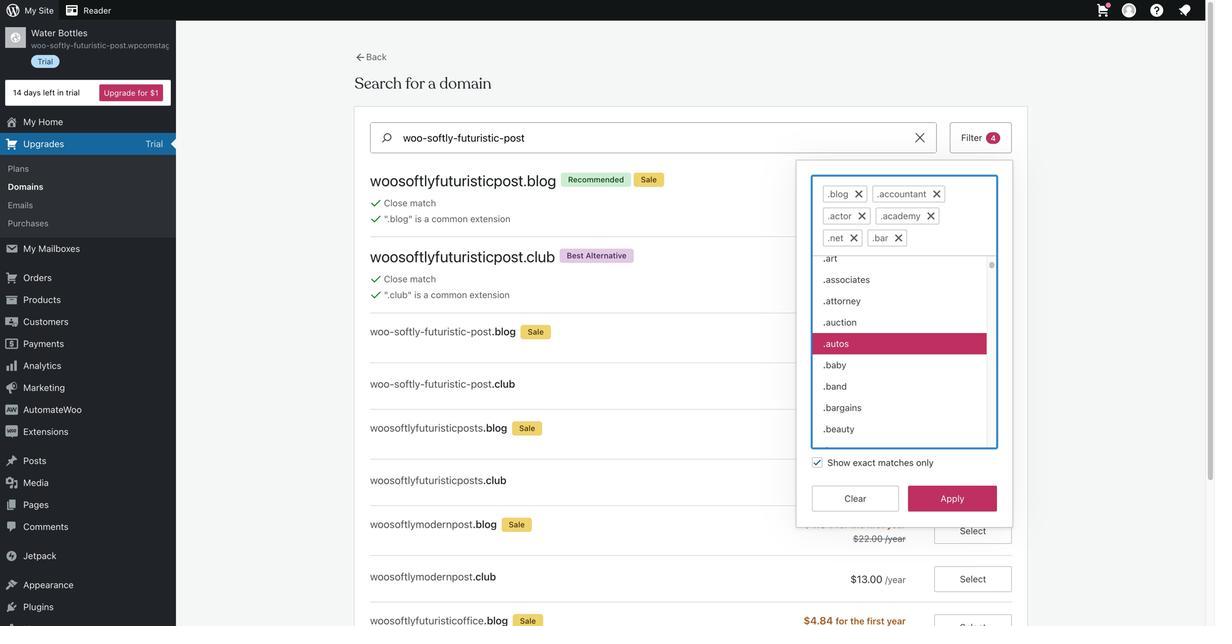 Task type: describe. For each thing, give the bounding box(es) containing it.
woosoftlymodernpost for .blog
[[370, 519, 473, 531]]

my mailboxes
[[23, 243, 80, 254]]

payments link
[[0, 333, 176, 355]]

search for a domain
[[355, 74, 492, 94]]

art
[[826, 253, 838, 264]]

. band
[[824, 381, 848, 392]]

sale button
[[370, 604, 1013, 627]]

pages link
[[0, 494, 176, 516]]

best alternative
[[567, 251, 627, 260]]

. for art
[[824, 253, 826, 264]]

futuristic- for woo-softly-futuristic-post .club
[[425, 378, 471, 390]]

1 the from the top
[[851, 188, 865, 198]]

only
[[917, 458, 934, 468]]

home
[[38, 117, 63, 127]]

close for woosoftlyfuturisticpost .blog
[[384, 198, 408, 208]]

posts link
[[0, 450, 176, 472]]

best
[[567, 251, 584, 260]]

img image for automatewoo
[[5, 404, 18, 417]]

post for .club
[[471, 378, 492, 390]]

year for woo-softly-futuristic-post .blog
[[887, 327, 906, 338]]

4 select button from the top
[[935, 422, 1013, 448]]

1 /year from the top
[[886, 201, 906, 212]]

".blog"
[[384, 214, 413, 224]]

. baby
[[824, 360, 847, 371]]

extension for .blog
[[471, 214, 511, 224]]

close match for woosoftlyfuturisticpost .club
[[384, 274, 436, 285]]

analytics
[[23, 361, 61, 371]]

my site
[[25, 6, 54, 15]]

jetpack link
[[0, 545, 176, 567]]

water bottles woo-softly-futuristic-post.wpcomstaging.com
[[31, 28, 199, 50]]

baby
[[826, 360, 847, 371]]

1 $4.84 from the top
[[804, 186, 834, 199]]

none text field inside domain search filters tooltip
[[824, 180, 994, 252]]

. beauty
[[824, 424, 855, 435]]

upgrades
[[23, 139, 64, 149]]

$4.84 for woosoftlymodernpost .blog
[[804, 519, 834, 531]]

left
[[43, 88, 55, 97]]

back link
[[355, 51, 387, 63]]

a for woosoftlyfuturisticpost .club
[[424, 290, 429, 301]]

. for band
[[824, 381, 826, 392]]

my shopping cart image
[[1096, 3, 1112, 18]]

.bar
[[873, 233, 889, 243]]

0 horizontal spatial trial
[[38, 57, 53, 66]]

auction
[[826, 317, 857, 328]]

products link
[[0, 289, 176, 311]]

14
[[13, 88, 22, 97]]

clear
[[845, 494, 867, 504]]

1 select button from the top
[[935, 263, 1013, 288]]

search
[[355, 74, 402, 94]]

products
[[23, 294, 61, 305]]

$4.84 for the first year $22.00 /year for woosoftlyfuturisticposts .blog
[[804, 422, 906, 448]]

is for woosoftlyfuturisticpost .blog
[[415, 214, 422, 224]]

my for my mailboxes
[[23, 243, 36, 254]]

for right search
[[406, 74, 425, 94]]

. for autos
[[824, 339, 826, 349]]

mailboxes
[[38, 243, 80, 254]]

woo- for woo-softly-futuristic-post .club
[[370, 378, 395, 390]]

5 select button from the top
[[935, 470, 1013, 496]]

. for beer
[[824, 445, 826, 456]]

woo-softly-futuristic-post .blog
[[370, 326, 516, 338]]

. for attorney
[[824, 296, 826, 306]]

3 /year from the top
[[886, 478, 906, 489]]

4 select from the top
[[961, 430, 987, 440]]

bargains
[[826, 403, 862, 413]]

first for woosoftlyfuturisticposts .blog
[[867, 423, 885, 434]]

extensions link
[[0, 421, 176, 443]]

woosoftlyfuturisticposts .club
[[370, 475, 507, 487]]

domains link
[[0, 178, 176, 196]]

.blog for woosoftlyfuturisticposts .blog
[[483, 422, 508, 434]]

back
[[366, 51, 387, 62]]

associates
[[826, 274, 871, 285]]

attorney
[[826, 296, 861, 306]]

2 select button from the top
[[935, 326, 1013, 352]]

customers
[[23, 316, 69, 327]]

$22.00 for woosoftlymodernpost .blog
[[854, 534, 883, 544]]

reader
[[84, 6, 111, 15]]

my site link
[[0, 0, 59, 21]]

2 select from the top
[[961, 333, 987, 344]]

. bargains
[[824, 403, 862, 413]]

".club" is a common extension
[[384, 290, 510, 301]]

my mailboxes link
[[0, 238, 176, 260]]

jetpack
[[23, 551, 57, 562]]

Show exact matches only checkbox
[[813, 458, 823, 468]]

days
[[24, 88, 41, 97]]

recommended
[[568, 175, 624, 184]]

$4.84 for woo-softly-futuristic-post .blog
[[804, 326, 834, 338]]

. auction
[[824, 317, 857, 328]]

1 vertical spatial trial
[[146, 138, 163, 149]]

plugins link
[[0, 597, 176, 619]]

".blog" is a common extension
[[384, 214, 511, 224]]

analytics link
[[0, 355, 176, 377]]

woosoftlymodernpost for .club
[[370, 571, 473, 583]]

my home
[[23, 117, 63, 127]]

img image for extensions
[[5, 426, 18, 439]]

.actor
[[828, 211, 852, 221]]

year for woosoftlyfuturisticposts .blog
[[887, 423, 906, 434]]

domains
[[8, 182, 43, 192]]

. art
[[824, 253, 838, 264]]

.blog for woosoftlymodernpost .blog
[[473, 519, 497, 531]]

manage your notifications image
[[1178, 3, 1193, 18]]

. autos
[[824, 339, 850, 349]]

plans link
[[0, 160, 176, 178]]

.club for woosoftlyfuturisticposts .club
[[483, 475, 507, 487]]

. for beauty
[[824, 424, 826, 435]]

is for woosoftlyfuturisticpost .club
[[415, 290, 421, 301]]

woosoftlyfuturisticposts .blog
[[370, 422, 508, 434]]

plans
[[8, 164, 29, 174]]

1 first from the top
[[867, 188, 885, 198]]

6 select button from the top
[[935, 519, 1013, 544]]

7 select button from the top
[[935, 567, 1013, 593]]

in trial
[[57, 88, 80, 97]]

bottles
[[58, 28, 88, 38]]

marketing link
[[0, 377, 176, 399]]

$13.00 for woosoftlymodernpost .club
[[851, 574, 883, 586]]

3 select button from the top
[[935, 374, 1013, 400]]

show exact matches only
[[828, 458, 934, 468]]

plugins
[[23, 602, 54, 613]]

for for woosoftlymodernpost .blog
[[836, 520, 849, 531]]

. for auction
[[824, 317, 826, 328]]

year for woosoftlymodernpost .blog
[[887, 520, 906, 531]]

extension for .club
[[470, 290, 510, 301]]

water
[[31, 28, 56, 38]]

. for bargains
[[824, 403, 826, 413]]

beauty
[[826, 424, 855, 435]]

emails
[[8, 200, 33, 210]]

$13.00 for woosoftlyfuturisticposts .club
[[851, 477, 883, 489]]



Task type: locate. For each thing, give the bounding box(es) containing it.
3 $4.84 for the first year $22.00 /year from the top
[[804, 519, 906, 544]]

6 select from the top
[[961, 526, 987, 537]]

0 vertical spatial close
[[384, 198, 408, 208]]

orders
[[23, 272, 52, 283]]

2 $4.84 for the first year $22.00 /year from the top
[[804, 422, 906, 448]]

1 vertical spatial common
[[431, 290, 467, 301]]

1 vertical spatial close match
[[384, 274, 436, 285]]

first inside $4.84 for the first year
[[867, 327, 885, 338]]

1 $4.84 for the first year $22.00 /year from the top
[[804, 186, 906, 212]]

None search field
[[370, 122, 938, 153]]

$4.84 up . autos
[[804, 326, 834, 338]]

. beer
[[824, 445, 845, 456]]

woosoftlyfuturisticposts up woosoftlymodernpost .blog
[[370, 475, 483, 487]]

is
[[415, 214, 422, 224], [415, 290, 421, 301]]

common for .club
[[431, 290, 467, 301]]

futuristic- for woo-softly-futuristic-post .blog
[[425, 326, 471, 338]]

woosoftlyfuturisticposts for .blog
[[370, 422, 483, 434]]

0 vertical spatial is
[[415, 214, 422, 224]]

my for my home
[[23, 117, 36, 127]]

0 vertical spatial futuristic-
[[74, 41, 110, 50]]

for for woo-softly-futuristic-post .blog
[[836, 327, 849, 338]]

0 vertical spatial common
[[432, 214, 468, 224]]

trial down for $1 at the left top
[[146, 138, 163, 149]]

3 $4.84 from the top
[[804, 422, 834, 434]]

customers link
[[0, 311, 176, 333]]

domain search filters tooltip
[[796, 153, 1014, 528]]

. for associates
[[824, 274, 826, 285]]

$22.00 down clear button in the bottom of the page
[[854, 534, 883, 544]]

woosoftlyfuturisticpost .blog
[[370, 171, 557, 190]]

4 . from the top
[[824, 317, 826, 328]]

2 vertical spatial $13.00
[[851, 574, 883, 586]]

extension up woosoftlyfuturisticpost .club
[[471, 214, 511, 224]]

2 img image from the top
[[5, 404, 18, 417]]

first right auction
[[867, 327, 885, 338]]

for inside $4.84 for the first year
[[836, 327, 849, 338]]

upgrade for $1 button
[[99, 84, 163, 101]]

orders link
[[0, 267, 176, 289]]

$4.84 for the first year $22.00 /year down bargains
[[804, 422, 906, 448]]

futuristic- up woosoftlyfuturisticposts .blog
[[425, 378, 471, 390]]

post down ".club" is a common extension
[[471, 326, 492, 338]]

woosoftlyfuturisticpost up ".blog" is a common extension
[[370, 171, 524, 190]]

3 year from the top
[[887, 423, 906, 434]]

4 /year from the top
[[886, 534, 906, 544]]

2 $22.00 from the top
[[854, 437, 883, 448]]

1 woosoftlyfuturisticposts from the top
[[370, 422, 483, 434]]

my left home
[[23, 117, 36, 127]]

automatewoo link
[[0, 399, 176, 421]]

common up woosoftlyfuturisticpost .club
[[432, 214, 468, 224]]

band
[[826, 381, 848, 392]]

$4.84 for the first year $22.00 /year for woosoftlymodernpost .blog
[[804, 519, 906, 544]]

. for baby
[[824, 360, 826, 371]]

is right ".blog"
[[415, 214, 422, 224]]

1 vertical spatial $4.84 for the first year $22.00 /year
[[804, 422, 906, 448]]

year down clear button in the bottom of the page
[[887, 520, 906, 531]]

match for woosoftlyfuturisticpost .blog
[[410, 198, 436, 208]]

1 . from the top
[[824, 253, 826, 264]]

2 woosoftlymodernpost from the top
[[370, 571, 473, 583]]

woosoftlyfuturisticpost .club
[[370, 248, 555, 266]]

2 year from the top
[[887, 327, 906, 338]]

img image inside automatewoo link
[[5, 404, 18, 417]]

.blog inside "text box"
[[828, 189, 849, 199]]

3 $22.00 from the top
[[854, 534, 883, 544]]

for $1
[[138, 88, 159, 97]]

2 $13.00 /year from the top
[[851, 574, 906, 586]]

for down . bargains
[[836, 423, 849, 434]]

$4.84 down clear button in the bottom of the page
[[804, 519, 834, 531]]

$22.00
[[854, 201, 883, 212], [854, 437, 883, 448], [854, 534, 883, 544]]

2 post from the top
[[471, 378, 492, 390]]

sale for woo-softly-futuristic-post .blog
[[528, 328, 544, 337]]

common
[[432, 214, 468, 224], [431, 290, 467, 301]]

img image inside 'jetpack' link
[[5, 550, 18, 563]]

0 vertical spatial a
[[425, 214, 429, 224]]

2 close match from the top
[[384, 274, 436, 285]]

3 the from the top
[[851, 423, 865, 434]]

purchases
[[8, 219, 49, 228]]

. up . beer
[[824, 424, 826, 435]]

img image left extensions
[[5, 426, 18, 439]]

3 first from the top
[[867, 423, 885, 434]]

4 the from the top
[[851, 520, 865, 531]]

$22.00 for woosoftlyfuturisticposts .blog
[[854, 437, 883, 448]]

apply
[[941, 494, 965, 504]]

a for woosoftlyfuturisticpost .blog
[[425, 214, 429, 224]]

2 vertical spatial softly-
[[395, 378, 425, 390]]

.accountant
[[878, 189, 927, 199]]

1 vertical spatial extension
[[470, 290, 510, 301]]

filter
[[962, 132, 983, 143]]

close for woosoftlyfuturisticpost .club
[[384, 274, 408, 285]]

woosoftlyfuturisticpost down ".blog" is a common extension
[[370, 248, 524, 266]]

woo- for woo-softly-futuristic-post .blog
[[370, 326, 395, 338]]

1 vertical spatial woosoftlyfuturisticposts
[[370, 475, 483, 487]]

img image left the jetpack
[[5, 550, 18, 563]]

. down the . art
[[824, 274, 826, 285]]

purchases link
[[0, 214, 176, 233]]

2 woosoftlyfuturisticposts from the top
[[370, 475, 483, 487]]

1 match from the top
[[410, 198, 436, 208]]

. down . beauty
[[824, 445, 826, 456]]

for
[[406, 74, 425, 94], [836, 188, 849, 198], [836, 327, 849, 338], [836, 423, 849, 434], [836, 520, 849, 531]]

my
[[25, 6, 36, 15], [23, 117, 36, 127], [23, 243, 36, 254]]

img image for payments
[[5, 338, 18, 350]]

match for woosoftlyfuturisticpost .club
[[410, 274, 436, 285]]

beer
[[826, 445, 845, 456]]

for for woosoftlyfuturisticposts .blog
[[836, 423, 849, 434]]

6 . from the top
[[824, 360, 826, 371]]

1 $13.00 /year from the top
[[851, 477, 906, 489]]

first up show exact matches only
[[867, 423, 885, 434]]

$4.84 for the first year $22.00 /year up the .net
[[804, 186, 906, 212]]

the for woo-softly-futuristic-post .blog
[[851, 327, 865, 338]]

sale for woosoftlymodernpost .blog
[[509, 521, 525, 530]]

year up .academy
[[887, 188, 906, 198]]

1 vertical spatial softly-
[[395, 326, 425, 338]]

2 /year from the top
[[886, 437, 906, 448]]

1 vertical spatial post
[[471, 378, 492, 390]]

media
[[23, 478, 49, 488]]

$13.00
[[851, 269, 886, 282], [851, 477, 883, 489], [851, 574, 883, 586]]

10 . from the top
[[824, 445, 826, 456]]

. up '. auction'
[[824, 296, 826, 306]]

futuristic- inside water bottles woo-softly-futuristic-post.wpcomstaging.com
[[74, 41, 110, 50]]

woosoftlymodernpost down woosoftlymodernpost .blog
[[370, 571, 473, 583]]

1 $13.00 from the top
[[851, 269, 886, 282]]

is right ".club"
[[415, 290, 421, 301]]

a right ".blog"
[[425, 214, 429, 224]]

2 close from the top
[[384, 274, 408, 285]]

payments
[[23, 338, 64, 349]]

. up . autos
[[824, 317, 826, 328]]

.blog for woosoftlyfuturisticpost .blog
[[524, 171, 557, 190]]

woosoftlyfuturisticposts down woo-softly-futuristic-post .club
[[370, 422, 483, 434]]

post for .blog
[[471, 326, 492, 338]]

1 $22.00 from the top
[[854, 201, 883, 212]]

2 first from the top
[[867, 327, 885, 338]]

.club
[[524, 248, 555, 266], [492, 378, 515, 390], [483, 475, 507, 487], [473, 571, 496, 583]]

1 vertical spatial match
[[410, 274, 436, 285]]

1 woosoftlymodernpost from the top
[[370, 519, 473, 531]]

the inside $4.84 for the first year
[[851, 327, 865, 338]]

$4.84 for woosoftlyfuturisticposts .blog
[[804, 422, 834, 434]]

match up ".club" is a common extension
[[410, 274, 436, 285]]

woo-softly-futuristic-post .club
[[370, 378, 515, 390]]

upgrade for $1
[[104, 88, 159, 97]]

close match up ".blog"
[[384, 198, 436, 208]]

3 img image from the top
[[5, 426, 18, 439]]

3 select from the top
[[961, 381, 987, 392]]

softly- down bottles at top left
[[50, 41, 74, 50]]

close match up ".club"
[[384, 274, 436, 285]]

extensions
[[23, 427, 69, 437]]

1 vertical spatial close
[[384, 274, 408, 285]]

7 . from the top
[[824, 381, 826, 392]]

open search image
[[371, 130, 403, 146]]

matches
[[879, 458, 914, 468]]

2 $13.00 from the top
[[851, 477, 883, 489]]

for down clear button in the bottom of the page
[[836, 520, 849, 531]]

upgrade
[[104, 88, 136, 97]]

. up . associates
[[824, 253, 826, 264]]

.blog
[[524, 171, 557, 190], [828, 189, 849, 199], [492, 326, 516, 338], [483, 422, 508, 434], [473, 519, 497, 531]]

select button
[[935, 263, 1013, 288], [935, 326, 1013, 352], [935, 374, 1013, 400], [935, 422, 1013, 448], [935, 470, 1013, 496], [935, 519, 1013, 544], [935, 567, 1013, 593]]

none text field containing .blog
[[824, 180, 994, 252]]

first up .academy
[[867, 188, 885, 198]]

9 . from the top
[[824, 424, 826, 435]]

emails link
[[0, 196, 176, 214]]

0 vertical spatial woosoftlyfuturisticposts
[[370, 422, 483, 434]]

a
[[425, 214, 429, 224], [424, 290, 429, 301]]

None text field
[[824, 180, 994, 252]]

extension down woosoftlyfuturisticpost .club
[[470, 290, 510, 301]]

2 woosoftlyfuturisticpost from the top
[[370, 248, 524, 266]]

4 $4.84 from the top
[[804, 519, 834, 531]]

post.wpcomstaging.com
[[110, 41, 199, 50]]

1 vertical spatial $22.00
[[854, 437, 883, 448]]

. up . baby in the bottom of the page
[[824, 339, 826, 349]]

sale inside button
[[520, 617, 536, 626]]

. up '. band'
[[824, 360, 826, 371]]

softly- inside water bottles woo-softly-futuristic-post.wpcomstaging.com
[[50, 41, 74, 50]]

a right ".club"
[[424, 290, 429, 301]]

my for my site
[[25, 6, 36, 15]]

the
[[851, 188, 865, 198], [851, 327, 865, 338], [851, 423, 865, 434], [851, 520, 865, 531]]

0 vertical spatial woo-
[[31, 41, 50, 50]]

1 vertical spatial futuristic-
[[425, 326, 471, 338]]

close up ".blog"
[[384, 198, 408, 208]]

1 post from the top
[[471, 326, 492, 338]]

. down . baby in the bottom of the page
[[824, 381, 826, 392]]

match
[[410, 198, 436, 208], [410, 274, 436, 285]]

my profile image
[[1123, 3, 1137, 17]]

$22.00 right .actor
[[854, 201, 883, 212]]

2 vertical spatial $22.00
[[854, 534, 883, 544]]

. down '. band'
[[824, 403, 826, 413]]

comments
[[23, 522, 69, 532]]

0 vertical spatial trial
[[38, 57, 53, 66]]

1 vertical spatial woosoftlyfuturisticpost
[[370, 248, 524, 266]]

softly- for woo-softly-futuristic-post .club
[[395, 378, 425, 390]]

1 select from the top
[[961, 270, 987, 281]]

5 . from the top
[[824, 339, 826, 349]]

a domain
[[428, 74, 492, 94]]

0 vertical spatial softly-
[[50, 41, 74, 50]]

help image
[[1150, 3, 1165, 18]]

5 select from the top
[[961, 478, 987, 488]]

1 horizontal spatial trial
[[146, 138, 163, 149]]

woosoftlymodernpost down woosoftlyfuturisticposts .club
[[370, 519, 473, 531]]

for up .actor
[[836, 188, 849, 198]]

img image left automatewoo
[[5, 404, 18, 417]]

4 img image from the top
[[5, 550, 18, 563]]

apply button
[[909, 486, 998, 512]]

$13.00 /year
[[851, 477, 906, 489], [851, 574, 906, 586]]

2 . from the top
[[824, 274, 826, 285]]

0 vertical spatial woosoftlyfuturisticpost
[[370, 171, 524, 190]]

0 vertical spatial my
[[25, 6, 36, 15]]

media link
[[0, 472, 176, 494]]

first down clear button in the bottom of the page
[[867, 520, 885, 531]]

pages
[[23, 500, 49, 510]]

common up woo-softly-futuristic-post .blog in the left bottom of the page
[[431, 290, 467, 301]]

0 vertical spatial extension
[[471, 214, 511, 224]]

1 year from the top
[[887, 188, 906, 198]]

show
[[828, 458, 851, 468]]

1 close from the top
[[384, 198, 408, 208]]

common for .blog
[[432, 214, 468, 224]]

softly- for woo-softly-futuristic-post .blog
[[395, 326, 425, 338]]

woosoftlyfuturisticpost for .club
[[370, 248, 524, 266]]

1 vertical spatial a
[[424, 290, 429, 301]]

1 vertical spatial woo-
[[370, 326, 395, 338]]

softly-
[[50, 41, 74, 50], [395, 326, 425, 338], [395, 378, 425, 390]]

1 close match from the top
[[384, 198, 436, 208]]

woosoftlyfuturisticpost for .blog
[[370, 171, 524, 190]]

woo- inside water bottles woo-softly-futuristic-post.wpcomstaging.com
[[31, 41, 50, 50]]

3 $13.00 from the top
[[851, 574, 883, 586]]

sale for woosoftlyfuturisticposts .blog
[[520, 424, 536, 433]]

year
[[887, 188, 906, 198], [887, 327, 906, 338], [887, 423, 906, 434], [887, 520, 906, 531]]

4 first from the top
[[867, 520, 885, 531]]

first for woo-softly-futuristic-post .blog
[[867, 327, 885, 338]]

img image for jetpack
[[5, 550, 18, 563]]

.net
[[828, 233, 844, 243]]

0 vertical spatial woosoftlymodernpost
[[370, 519, 473, 531]]

reader link
[[59, 0, 116, 21]]

What would you like your domain name to be? search field
[[403, 123, 905, 153]]

.club for woosoftlymodernpost .club
[[473, 571, 496, 583]]

my down purchases
[[23, 243, 36, 254]]

post
[[471, 326, 492, 338], [471, 378, 492, 390]]

8 . from the top
[[824, 403, 826, 413]]

5 /year from the top
[[886, 575, 906, 586]]

the for woosoftlyfuturisticposts .blog
[[851, 423, 865, 434]]

2 vertical spatial futuristic-
[[425, 378, 471, 390]]

close match for woosoftlyfuturisticpost .blog
[[384, 198, 436, 208]]

$4.84 up .actor
[[804, 186, 834, 199]]

1 woosoftlyfuturisticpost from the top
[[370, 171, 524, 190]]

the for woosoftlymodernpost .blog
[[851, 520, 865, 531]]

1 img image from the top
[[5, 338, 18, 350]]

img image inside 'payments' link
[[5, 338, 18, 350]]

. associates
[[824, 274, 871, 285]]

2 vertical spatial $4.84 for the first year $22.00 /year
[[804, 519, 906, 544]]

$13.00 /year for woosoftlyfuturisticposts .club
[[851, 477, 906, 489]]

0 vertical spatial close match
[[384, 198, 436, 208]]

.academy
[[881, 211, 921, 221]]

alternative
[[586, 251, 627, 260]]

woosoftlyfuturisticposts
[[370, 422, 483, 434], [370, 475, 483, 487]]

close up ".club"
[[384, 274, 408, 285]]

1 vertical spatial $13.00
[[851, 477, 883, 489]]

trial
[[38, 57, 53, 66], [146, 138, 163, 149]]

appearance
[[23, 580, 74, 591]]

1 vertical spatial is
[[415, 290, 421, 301]]

futuristic-
[[74, 41, 110, 50], [425, 326, 471, 338], [425, 378, 471, 390]]

$4.84 for the first year $22.00 /year down clear button in the bottom of the page
[[804, 519, 906, 544]]

img image
[[5, 338, 18, 350], [5, 404, 18, 417], [5, 426, 18, 439], [5, 550, 18, 563]]

for up the autos
[[836, 327, 849, 338]]

site
[[39, 6, 54, 15]]

$4.84 up . beer
[[804, 422, 834, 434]]

my left site
[[25, 6, 36, 15]]

4 year from the top
[[887, 520, 906, 531]]

2 vertical spatial woo-
[[370, 378, 395, 390]]

year right auction
[[887, 327, 906, 338]]

match up ".blog" is a common extension
[[410, 198, 436, 208]]

year inside $4.84 for the first year
[[887, 327, 906, 338]]

close search image
[[905, 130, 937, 146]]

autos
[[826, 339, 850, 349]]

woosoftlymodernpost .club
[[370, 571, 496, 583]]

posts
[[23, 456, 46, 466]]

2 $4.84 from the top
[[804, 326, 834, 338]]

first for woosoftlymodernpost .blog
[[867, 520, 885, 531]]

2 the from the top
[[851, 327, 865, 338]]

futuristic- down bottles at top left
[[74, 41, 110, 50]]

woosoftlymodernpost .blog
[[370, 519, 497, 531]]

0 vertical spatial post
[[471, 326, 492, 338]]

0 vertical spatial $22.00
[[854, 201, 883, 212]]

img image inside extensions link
[[5, 426, 18, 439]]

post up woosoftlyfuturisticposts .blog
[[471, 378, 492, 390]]

first
[[867, 188, 885, 198], [867, 327, 885, 338], [867, 423, 885, 434], [867, 520, 885, 531]]

img image left payments
[[5, 338, 18, 350]]

4
[[991, 134, 997, 143]]

2 match from the top
[[410, 274, 436, 285]]

1 vertical spatial woosoftlymodernpost
[[370, 571, 473, 583]]

1 vertical spatial $13.00 /year
[[851, 574, 906, 586]]

$22.00 up exact
[[854, 437, 883, 448]]

2 vertical spatial my
[[23, 243, 36, 254]]

".club"
[[384, 290, 412, 301]]

.club for woosoftlyfuturisticpost .club
[[524, 248, 555, 266]]

0 vertical spatial $13.00 /year
[[851, 477, 906, 489]]

trial down water on the top
[[38, 57, 53, 66]]

. attorney
[[824, 296, 861, 306]]

7 select from the top
[[961, 574, 987, 585]]

softly- down ".club"
[[395, 326, 425, 338]]

3 . from the top
[[824, 296, 826, 306]]

0 vertical spatial $13.00
[[851, 269, 886, 282]]

year up matches
[[887, 423, 906, 434]]

sale
[[641, 175, 657, 184], [528, 328, 544, 337], [520, 424, 536, 433], [509, 521, 525, 530], [520, 617, 536, 626]]

0 vertical spatial match
[[410, 198, 436, 208]]

1 vertical spatial my
[[23, 117, 36, 127]]

softly- up woosoftlyfuturisticposts .blog
[[395, 378, 425, 390]]

comments link
[[0, 516, 176, 538]]

$4.84 for the first year $22.00 /year
[[804, 186, 906, 212], [804, 422, 906, 448], [804, 519, 906, 544]]

$13.00 /year for woosoftlymodernpost .club
[[851, 574, 906, 586]]

$4.84
[[804, 186, 834, 199], [804, 326, 834, 338], [804, 422, 834, 434], [804, 519, 834, 531]]

woosoftlyfuturisticposts for .club
[[370, 475, 483, 487]]

0 vertical spatial $4.84 for the first year $22.00 /year
[[804, 186, 906, 212]]

futuristic- down ".club" is a common extension
[[425, 326, 471, 338]]



Task type: vqa. For each thing, say whether or not it's contained in the screenshot.
Oct for Oct 24
no



